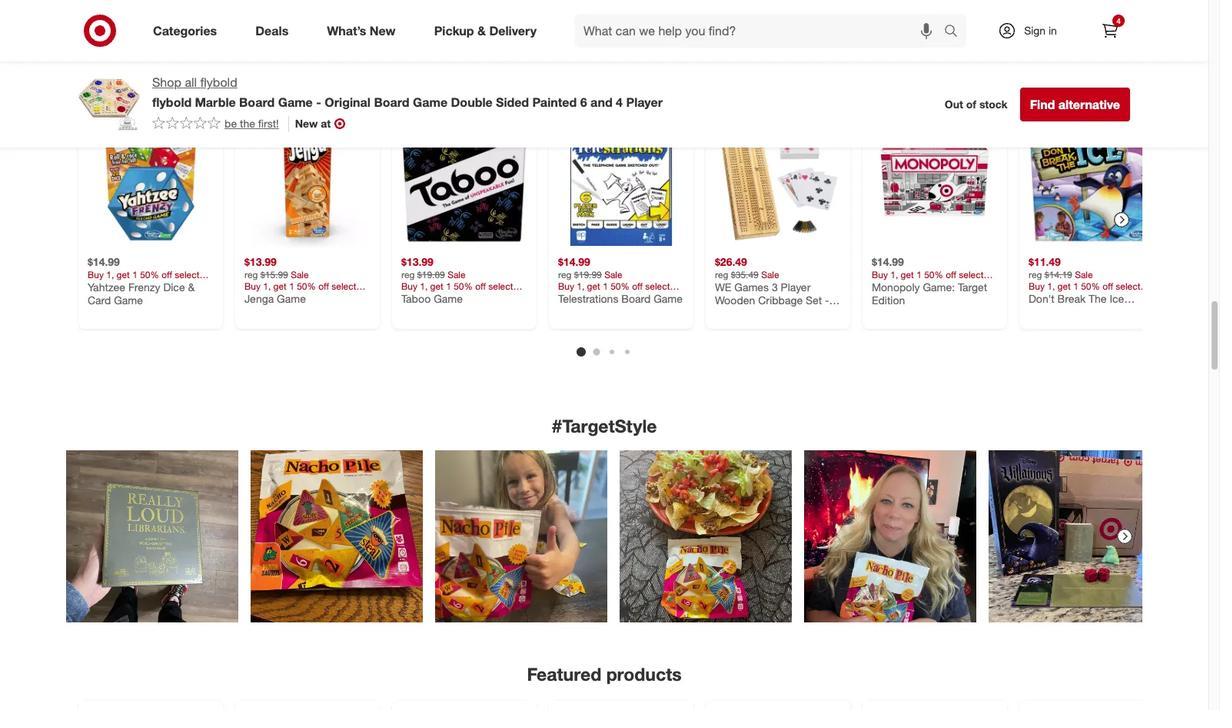 Task type: vqa. For each thing, say whether or not it's contained in the screenshot.
telestrations
yes



Task type: locate. For each thing, give the bounding box(es) containing it.
1 horizontal spatial 4
[[1116, 16, 1121, 25]]

2 sale from the left
[[448, 269, 466, 280]]

& right dice
[[188, 280, 195, 293]]

0 horizontal spatial &
[[188, 280, 195, 293]]

1 horizontal spatial &
[[477, 23, 486, 38]]

marble
[[195, 94, 236, 110]]

yahtzee frenzy dice & card game
[[88, 280, 195, 307]]

sale up the telestrations board game
[[604, 269, 622, 280]]

$15.99
[[261, 269, 288, 280]]

jenga
[[244, 292, 274, 305]]

reg down $11.49
[[1029, 269, 1042, 280]]

reg for taboo game
[[401, 269, 415, 280]]

pickup & delivery
[[434, 23, 537, 38]]

new left at at the left
[[295, 117, 318, 130]]

reg inside $11.49 reg $14.19 sale
[[1029, 269, 1042, 280]]

$19.99
[[574, 269, 602, 280]]

all
[[185, 75, 197, 90]]

$14.19
[[1045, 269, 1072, 280]]

3 reg from the left
[[558, 269, 572, 280]]

&
[[477, 23, 486, 38], [188, 280, 195, 293]]

user image by theo image
[[989, 450, 1161, 623]]

reg for telestrations board game
[[558, 269, 572, 280]]

board right original
[[374, 94, 409, 110]]

search
[[937, 24, 974, 40]]

sided
[[496, 94, 529, 110]]

0 vertical spatial &
[[477, 23, 486, 38]]

$14.99 reg $19.99 sale
[[558, 255, 622, 280]]

user image by @mindykary image
[[251, 450, 423, 623]]

board
[[239, 94, 275, 110], [374, 94, 409, 110], [621, 292, 651, 305]]

sign
[[1024, 24, 1046, 37]]

board right telestrations
[[621, 292, 651, 305]]

4
[[1116, 16, 1121, 25], [616, 94, 623, 110]]

sale right $19.89
[[448, 269, 466, 280]]

monopoly
[[872, 280, 920, 293]]

3 sale from the left
[[604, 269, 622, 280]]

0 horizontal spatial board
[[239, 94, 275, 110]]

board up the be the first!
[[239, 94, 275, 110]]

1 $13.99 from the left
[[244, 255, 277, 268]]

sale
[[291, 269, 309, 280], [448, 269, 466, 280], [604, 269, 622, 280], [761, 269, 779, 280], [1075, 269, 1093, 280]]

taboo game
[[401, 292, 463, 305]]

deals link
[[242, 14, 308, 48]]

5 reg from the left
[[1029, 269, 1042, 280]]

1 horizontal spatial flybold
[[200, 75, 237, 90]]

new right what's
[[370, 23, 396, 38]]

don't break the ice game image
[[1029, 120, 1155, 246]]

sale right "$14.19"
[[1075, 269, 1093, 280]]

reg left $19.99
[[558, 269, 572, 280]]

to
[[581, 73, 598, 95]]

$14.99 up monopoly
[[872, 255, 904, 268]]

sale inside $14.99 reg $19.99 sale
[[604, 269, 622, 280]]

shop all flybold flybold marble board game - original board game double sided painted 6 and 4 player
[[152, 75, 663, 110]]

sale right $35.49 at the top of the page
[[761, 269, 779, 280]]

1 horizontal spatial board
[[374, 94, 409, 110]]

$26.49
[[715, 255, 747, 268]]

game
[[278, 94, 313, 110], [413, 94, 448, 110], [277, 292, 306, 305], [434, 292, 463, 305], [654, 292, 683, 305], [114, 294, 143, 307], [1029, 305, 1058, 318]]

at
[[321, 117, 331, 130]]

$13.99
[[244, 255, 277, 268], [401, 255, 434, 268]]

$14.99 for monopoly
[[872, 255, 904, 268]]

reg for don't break the ice game
[[1029, 269, 1042, 280]]

original
[[325, 94, 371, 110]]

in
[[1049, 24, 1057, 37]]

the
[[240, 117, 255, 130]]

user image by @abbynaverysmom image
[[620, 450, 792, 623], [804, 450, 976, 623]]

1 $14.99 from the left
[[88, 255, 120, 268]]

1 vertical spatial 4
[[616, 94, 623, 110]]

0 horizontal spatial $14.99
[[88, 255, 120, 268]]

monopoly game: target edition
[[872, 280, 987, 307]]

$26.49 reg $35.49 sale
[[715, 255, 779, 280]]

categories
[[153, 23, 217, 38]]

user image by @popthatpartyballoonart image
[[435, 450, 607, 623]]

1 vertical spatial new
[[295, 117, 318, 130]]

4 right and
[[616, 94, 623, 110]]

$13.99 up $19.89
[[401, 255, 434, 268]]

1 reg from the left
[[244, 269, 258, 280]]

new at
[[295, 117, 331, 130]]

$13.99 inside $13.99 reg $15.99 sale
[[244, 255, 277, 268]]

what's new
[[327, 23, 396, 38]]

$13.99 up $15.99
[[244, 255, 277, 268]]

1 horizontal spatial new
[[370, 23, 396, 38]]

game:
[[923, 280, 955, 293]]

monopoly game: target edition image
[[872, 120, 998, 246]]

2 horizontal spatial $14.99
[[872, 255, 904, 268]]

sale inside $11.49 reg $14.19 sale
[[1075, 269, 1093, 280]]

ice
[[1110, 292, 1124, 305]]

4 reg from the left
[[715, 269, 728, 280]]

reg left $15.99
[[244, 269, 258, 280]]

4 sale from the left
[[761, 269, 779, 280]]

don't break the ice game
[[1029, 292, 1124, 318]]

$14.99 up $19.99
[[558, 255, 590, 268]]

4 right the in
[[1116, 16, 1121, 25]]

user image by @zardanger image
[[66, 450, 238, 623]]

$14.99 up yahtzee
[[88, 255, 120, 268]]

what's
[[327, 23, 366, 38]]

$14.99
[[88, 255, 120, 268], [558, 255, 590, 268], [872, 255, 904, 268]]

6
[[580, 94, 587, 110]]

products
[[606, 663, 682, 685]]

2 $13.99 from the left
[[401, 255, 434, 268]]

out
[[945, 98, 963, 111]]

reg inside $14.99 reg $19.99 sale
[[558, 269, 572, 280]]

alternative
[[1059, 97, 1120, 112]]

reg down $26.49
[[715, 269, 728, 280]]

0 horizontal spatial flybold
[[152, 94, 192, 110]]

sale inside "$13.99 reg $19.89 sale"
[[448, 269, 466, 280]]

0 horizontal spatial 4
[[616, 94, 623, 110]]

1 vertical spatial &
[[188, 280, 195, 293]]

1 horizontal spatial $13.99
[[401, 255, 434, 268]]

& right pickup at the top left
[[477, 23, 486, 38]]

yahtzee
[[88, 280, 125, 293]]

new
[[370, 23, 396, 38], [295, 117, 318, 130]]

reg
[[244, 269, 258, 280], [401, 269, 415, 280], [558, 269, 572, 280], [715, 269, 728, 280], [1029, 269, 1042, 280]]

flybold up the 'marble'
[[200, 75, 237, 90]]

reg left $19.89
[[401, 269, 415, 280]]

1 user image by @abbynaverysmom image from the left
[[620, 450, 792, 623]]

0 horizontal spatial user image by @abbynaverysmom image
[[620, 450, 792, 623]]

sale inside $13.99 reg $15.99 sale
[[291, 269, 309, 280]]

sale right $15.99
[[291, 269, 309, 280]]

featured products
[[527, 663, 682, 685]]

$13.99 inside "$13.99 reg $19.89 sale"
[[401, 255, 434, 268]]

1 horizontal spatial user image by @abbynaverysmom image
[[804, 450, 976, 623]]

5 sale from the left
[[1075, 269, 1093, 280]]

flybold down shop
[[152, 94, 192, 110]]

find
[[1030, 97, 1055, 112]]

reg inside $13.99 reg $15.99 sale
[[244, 269, 258, 280]]

jenga game
[[244, 292, 306, 305]]

flybold
[[200, 75, 237, 90], [152, 94, 192, 110]]

player
[[626, 94, 663, 110]]

0 horizontal spatial $13.99
[[244, 255, 277, 268]]

out of stock
[[945, 98, 1008, 111]]

the
[[1089, 292, 1107, 305]]

reg inside "$13.99 reg $19.89 sale"
[[401, 269, 415, 280]]

2 $14.99 from the left
[[558, 255, 590, 268]]

1 sale from the left
[[291, 269, 309, 280]]

0 horizontal spatial new
[[295, 117, 318, 130]]

$13.99 for jenga
[[244, 255, 277, 268]]

2 reg from the left
[[401, 269, 415, 280]]

more to consider
[[533, 73, 676, 95]]

3 $14.99 from the left
[[872, 255, 904, 268]]

1 horizontal spatial $14.99
[[558, 255, 590, 268]]



Task type: describe. For each thing, give the bounding box(es) containing it.
$11.49 reg $14.19 sale
[[1029, 255, 1093, 280]]

we games 3 player wooden cribbage set - easy grip pegs and 2 decks of cards inside of board image
[[715, 120, 841, 246]]

shop
[[152, 75, 181, 90]]

$35.49
[[731, 269, 759, 280]]

dice
[[163, 280, 185, 293]]

0 vertical spatial 4
[[1116, 16, 1121, 25]]

of
[[966, 98, 976, 111]]

double
[[451, 94, 492, 110]]

#targetstyle
[[552, 415, 657, 437]]

be
[[224, 117, 237, 130]]

featured
[[527, 663, 601, 685]]

jenga game image
[[244, 120, 371, 246]]

pickup
[[434, 23, 474, 38]]

sign in
[[1024, 24, 1057, 37]]

sale for taboo
[[448, 269, 466, 280]]

-
[[316, 94, 321, 110]]

$13.99 reg $19.89 sale
[[401, 255, 466, 280]]

telestrations
[[558, 292, 618, 305]]

be the first! link
[[152, 116, 279, 131]]

reg for jenga game
[[244, 269, 258, 280]]

card
[[88, 294, 111, 307]]

2 horizontal spatial board
[[621, 292, 651, 305]]

target
[[958, 280, 987, 293]]

game inside yahtzee frenzy dice & card game
[[114, 294, 143, 307]]

0 vertical spatial new
[[370, 23, 396, 38]]

more
[[533, 73, 576, 95]]

telestrations board game image
[[558, 120, 684, 246]]

& inside yahtzee frenzy dice & card game
[[188, 280, 195, 293]]

stock
[[979, 98, 1008, 111]]

what's new link
[[314, 14, 415, 48]]

pickup & delivery link
[[421, 14, 556, 48]]

first!
[[258, 117, 279, 130]]

game inside don't break the ice game
[[1029, 305, 1058, 318]]

deals
[[255, 23, 288, 38]]

edition
[[872, 294, 905, 307]]

sale for don't
[[1075, 269, 1093, 280]]

sale for telestrations
[[604, 269, 622, 280]]

frenzy
[[128, 280, 160, 293]]

2 user image by @abbynaverysmom image from the left
[[804, 450, 976, 623]]

What can we help you find? suggestions appear below search field
[[574, 14, 948, 48]]

0 vertical spatial flybold
[[200, 75, 237, 90]]

consider
[[603, 73, 676, 95]]

4 link
[[1093, 14, 1127, 48]]

delivery
[[489, 23, 537, 38]]

reg inside $26.49 reg $35.49 sale
[[715, 269, 728, 280]]

sign in link
[[985, 14, 1081, 48]]

search button
[[937, 14, 974, 51]]

$14.99 inside $14.99 reg $19.99 sale
[[558, 255, 590, 268]]

break
[[1058, 292, 1086, 305]]

find alternative
[[1030, 97, 1120, 112]]

taboo game image
[[401, 120, 527, 246]]

don't
[[1029, 292, 1055, 305]]

$14.99 for yahtzee
[[88, 255, 120, 268]]

be the first!
[[224, 117, 279, 130]]

find alternative button
[[1020, 88, 1130, 121]]

and
[[591, 94, 612, 110]]

taboo
[[401, 292, 431, 305]]

image of flybold marble board game - original board game double sided painted 6 and 4 player image
[[78, 74, 140, 135]]

$13.99 for taboo
[[401, 255, 434, 268]]

$13.99 reg $15.99 sale
[[244, 255, 309, 280]]

telestrations board game
[[558, 292, 683, 305]]

painted
[[532, 94, 577, 110]]

1 vertical spatial flybold
[[152, 94, 192, 110]]

sale inside $26.49 reg $35.49 sale
[[761, 269, 779, 280]]

$19.89
[[417, 269, 445, 280]]

yahtzee frenzy dice & card game image
[[88, 120, 214, 246]]

sale for jenga
[[291, 269, 309, 280]]

4 inside the shop all flybold flybold marble board game - original board game double sided painted 6 and 4 player
[[616, 94, 623, 110]]

$11.49
[[1029, 255, 1061, 268]]

categories link
[[140, 14, 236, 48]]



